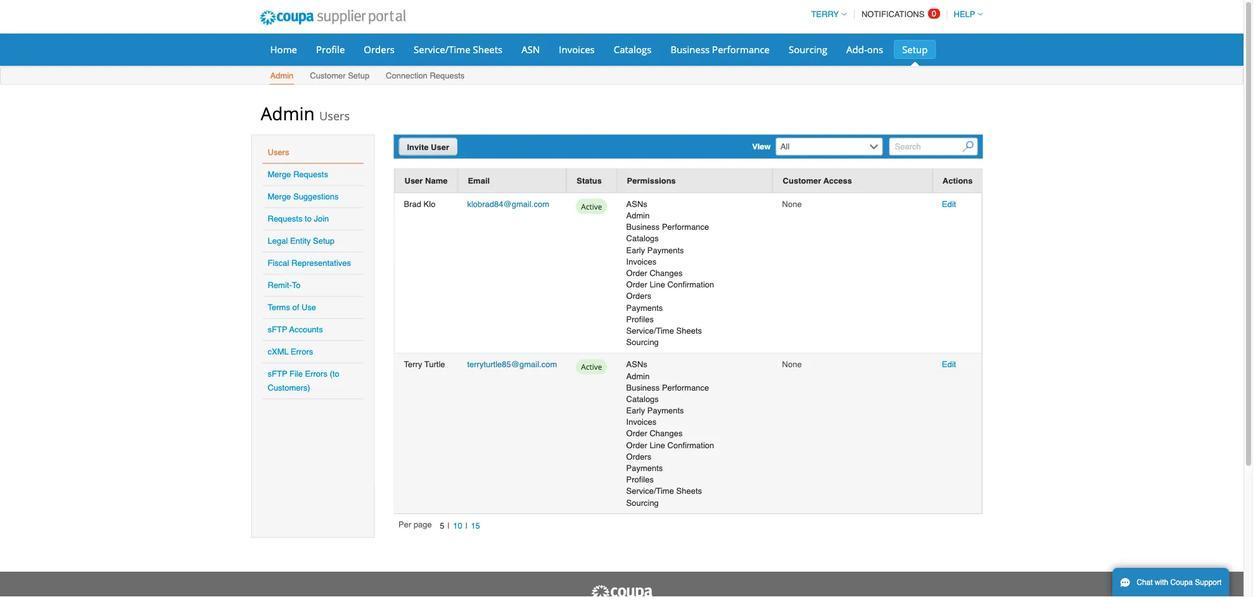 Task type: describe. For each thing, give the bounding box(es) containing it.
merge suggestions link
[[268, 192, 339, 201]]

connection requests link
[[385, 68, 465, 85]]

5
[[440, 521, 444, 531]]

permissions
[[627, 176, 676, 186]]

legal
[[268, 236, 288, 246]]

requests to join link
[[268, 214, 329, 224]]

active for terryturtle85@gmail.com
[[581, 362, 602, 372]]

search image
[[962, 141, 974, 152]]

0 vertical spatial business
[[671, 43, 710, 56]]

performance for terryturtle85@gmail.com
[[662, 383, 709, 392]]

of
[[292, 303, 299, 312]]

remit-to link
[[268, 281, 301, 290]]

10
[[453, 521, 462, 531]]

10 button
[[450, 519, 466, 533]]

catalogs for klobrad84@gmail.com
[[626, 234, 659, 243]]

coupa
[[1171, 578, 1193, 587]]

permissions button
[[627, 174, 676, 188]]

2 vertical spatial requests
[[268, 214, 302, 224]]

invite user
[[407, 142, 449, 152]]

access
[[823, 176, 852, 186]]

0 vertical spatial sheets
[[473, 43, 503, 56]]

add-
[[846, 43, 867, 56]]

1 order from the top
[[626, 268, 647, 278]]

profile
[[316, 43, 345, 56]]

users inside admin users
[[319, 108, 350, 124]]

requests to join
[[268, 214, 329, 224]]

terms of use link
[[268, 303, 316, 312]]

errors inside sftp file errors (to customers)
[[305, 369, 327, 379]]

user inside invite user link
[[431, 142, 449, 152]]

orders link
[[356, 40, 403, 59]]

5 | 10 | 15
[[440, 521, 480, 531]]

merge for merge suggestions
[[268, 192, 291, 201]]

0 horizontal spatial coupa supplier portal image
[[251, 2, 414, 34]]

file
[[289, 369, 303, 379]]

admin link
[[270, 68, 294, 85]]

cxml errors
[[268, 347, 313, 357]]

invoices for klobrad84@gmail.com
[[626, 257, 657, 266]]

confirmation for terryturtle85@gmail.com
[[668, 441, 714, 450]]

join
[[314, 214, 329, 224]]

sftp accounts link
[[268, 325, 323, 335]]

customer access
[[783, 176, 852, 186]]

catalogs link
[[606, 40, 660, 59]]

brad klo
[[404, 199, 435, 209]]

catalogs for terryturtle85@gmail.com
[[626, 394, 659, 404]]

merge requests link
[[268, 170, 328, 179]]

terryturtle85@gmail.com
[[467, 360, 557, 369]]

customer access button
[[783, 174, 852, 188]]

orders for terryturtle85@gmail.com
[[626, 452, 651, 462]]

service/time sheets
[[414, 43, 503, 56]]

sourcing link
[[781, 40, 836, 59]]

sheets for klobrad84@gmail.com
[[676, 326, 702, 336]]

0 vertical spatial setup
[[902, 43, 928, 56]]

0 horizontal spatial setup
[[313, 236, 335, 246]]

requests for merge requests
[[293, 170, 328, 179]]

klobrad84@gmail.com
[[467, 199, 549, 209]]

legal entity setup
[[268, 236, 335, 246]]

chat
[[1137, 578, 1153, 587]]

users link
[[268, 148, 289, 157]]

business performance link
[[662, 40, 778, 59]]

sftp for sftp file errors (to customers)
[[268, 369, 287, 379]]

sftp file errors (to customers)
[[268, 369, 339, 393]]

0 vertical spatial service/time
[[414, 43, 470, 56]]

representatives
[[291, 258, 351, 268]]

per page
[[399, 520, 432, 530]]

asn
[[522, 43, 540, 56]]

email
[[468, 176, 490, 186]]

page
[[414, 520, 432, 530]]

confirmation for klobrad84@gmail.com
[[668, 280, 714, 289]]

klobrad84@gmail.com link
[[467, 199, 549, 209]]

user name button
[[405, 174, 448, 188]]

terms
[[268, 303, 290, 312]]

turtle
[[424, 360, 445, 369]]

name
[[425, 176, 448, 186]]

profile link
[[308, 40, 353, 59]]

customer setup
[[310, 71, 369, 80]]

active button for terryturtle85@gmail.com
[[576, 359, 607, 378]]

sourcing for terryturtle85@gmail.com
[[626, 498, 659, 508]]

klo
[[424, 199, 435, 209]]

user name
[[405, 176, 448, 186]]

help
[[954, 10, 975, 19]]

use
[[302, 303, 316, 312]]

edit link for klobrad84@gmail.com
[[942, 199, 956, 209]]

sftp file errors (to customers) link
[[268, 369, 339, 393]]

entity
[[290, 236, 311, 246]]

per
[[399, 520, 411, 530]]

15
[[471, 521, 480, 531]]

chat with coupa support
[[1137, 578, 1222, 587]]

add-ons
[[846, 43, 883, 56]]

legal entity setup link
[[268, 236, 335, 246]]

connection requests
[[386, 71, 465, 80]]

line for terryturtle85@gmail.com
[[650, 441, 665, 450]]

remit-to
[[268, 281, 301, 290]]

merge for merge requests
[[268, 170, 291, 179]]

admin users
[[261, 101, 350, 125]]

0 vertical spatial invoices
[[559, 43, 595, 56]]

(to
[[330, 369, 339, 379]]

to
[[305, 214, 312, 224]]

0 vertical spatial catalogs
[[614, 43, 652, 56]]

terry for terry
[[811, 10, 839, 19]]

business for klobrad84@gmail.com
[[626, 222, 660, 232]]

support
[[1195, 578, 1222, 587]]

terms of use
[[268, 303, 316, 312]]

terryturtle85@gmail.com link
[[467, 360, 557, 369]]

view
[[752, 142, 771, 151]]

changes for klobrad84@gmail.com
[[650, 268, 683, 278]]



Task type: vqa. For each thing, say whether or not it's contained in the screenshot.
top Users
yes



Task type: locate. For each thing, give the bounding box(es) containing it.
sftp
[[268, 325, 287, 335], [268, 369, 287, 379]]

cxml errors link
[[268, 347, 313, 357]]

active for klobrad84@gmail.com
[[581, 201, 602, 212]]

2 changes from the top
[[650, 429, 683, 439]]

sourcing for klobrad84@gmail.com
[[626, 338, 659, 347]]

email button
[[468, 174, 490, 188]]

2 vertical spatial service/time
[[626, 487, 674, 496]]

customers)
[[268, 383, 310, 393]]

setup link
[[894, 40, 936, 59]]

sftp up the cxml at the bottom
[[268, 325, 287, 335]]

1 asns admin business performance catalogs early payments invoices order changes order line confirmation orders payments profiles service/time sheets sourcing from the top
[[626, 199, 714, 347]]

1 vertical spatial orders
[[626, 291, 651, 301]]

1 active button from the top
[[576, 198, 607, 218]]

asns admin business performance catalogs early payments invoices order changes order line confirmation orders payments profiles service/time sheets sourcing for klobrad84@gmail.com
[[626, 199, 714, 347]]

sheets
[[473, 43, 503, 56], [676, 326, 702, 336], [676, 487, 702, 496]]

requests left to
[[268, 214, 302, 224]]

performance for klobrad84@gmail.com
[[662, 222, 709, 232]]

1 vertical spatial line
[[650, 441, 665, 450]]

users down customer setup link
[[319, 108, 350, 124]]

1 horizontal spatial users
[[319, 108, 350, 124]]

setup down notifications 0
[[902, 43, 928, 56]]

invoices for terryturtle85@gmail.com
[[626, 418, 657, 427]]

early for klobrad84@gmail.com
[[626, 245, 645, 255]]

0 vertical spatial user
[[431, 142, 449, 152]]

2 merge from the top
[[268, 192, 291, 201]]

1 vertical spatial edit link
[[942, 360, 956, 369]]

business performance
[[671, 43, 770, 56]]

service/time sheets link
[[405, 40, 511, 59]]

user
[[431, 142, 449, 152], [405, 176, 423, 186]]

2 vertical spatial setup
[[313, 236, 335, 246]]

1 vertical spatial business
[[626, 222, 660, 232]]

errors left (to
[[305, 369, 327, 379]]

customer left access
[[783, 176, 821, 186]]

status button
[[577, 174, 602, 188]]

1 active from the top
[[581, 201, 602, 212]]

asns
[[626, 199, 647, 209], [626, 360, 647, 369]]

1 vertical spatial sheets
[[676, 326, 702, 336]]

1 vertical spatial profiles
[[626, 475, 654, 485]]

1 asns from the top
[[626, 199, 647, 209]]

customer for customer access
[[783, 176, 821, 186]]

0 vertical spatial asns
[[626, 199, 647, 209]]

sftp up customers) on the left bottom of page
[[268, 369, 287, 379]]

users up merge requests "link"
[[268, 148, 289, 157]]

suggestions
[[293, 192, 339, 201]]

edit for terryturtle85@gmail.com
[[942, 360, 956, 369]]

asns admin business performance catalogs early payments invoices order changes order line confirmation orders payments profiles service/time sheets sourcing
[[626, 199, 714, 347], [626, 360, 714, 508]]

2 confirmation from the top
[[668, 441, 714, 450]]

1 vertical spatial users
[[268, 148, 289, 157]]

1 vertical spatial sourcing
[[626, 338, 659, 347]]

2 active from the top
[[581, 362, 602, 372]]

business for terryturtle85@gmail.com
[[626, 383, 660, 392]]

invoices
[[559, 43, 595, 56], [626, 257, 657, 266], [626, 418, 657, 427]]

0 vertical spatial asns admin business performance catalogs early payments invoices order changes order line confirmation orders payments profiles service/time sheets sourcing
[[626, 199, 714, 347]]

0 vertical spatial sourcing
[[789, 43, 827, 56]]

customer setup link
[[309, 68, 370, 85]]

1 vertical spatial asns
[[626, 360, 647, 369]]

1 vertical spatial confirmation
[[668, 441, 714, 450]]

1 vertical spatial edit
[[942, 360, 956, 369]]

0 horizontal spatial customer
[[310, 71, 346, 80]]

help link
[[948, 10, 983, 19]]

1 confirmation from the top
[[668, 280, 714, 289]]

0 vertical spatial profiles
[[626, 315, 654, 324]]

profiles for klobrad84@gmail.com
[[626, 315, 654, 324]]

1 vertical spatial invoices
[[626, 257, 657, 266]]

to
[[292, 281, 301, 290]]

asns for klobrad84@gmail.com
[[626, 199, 647, 209]]

remit-
[[268, 281, 292, 290]]

orders
[[364, 43, 395, 56], [626, 291, 651, 301], [626, 452, 651, 462]]

cxml
[[268, 347, 289, 357]]

0 vertical spatial navigation
[[806, 2, 983, 27]]

home link
[[262, 40, 305, 59]]

0 horizontal spatial user
[[405, 176, 423, 186]]

profiles for terryturtle85@gmail.com
[[626, 475, 654, 485]]

1 line from the top
[[650, 280, 665, 289]]

requests for connection requests
[[430, 71, 465, 80]]

1 early from the top
[[626, 245, 645, 255]]

notifications
[[862, 10, 925, 19]]

orders for klobrad84@gmail.com
[[626, 291, 651, 301]]

2 asns from the top
[[626, 360, 647, 369]]

1 vertical spatial active button
[[576, 359, 607, 378]]

2 vertical spatial business
[[626, 383, 660, 392]]

actions
[[943, 176, 973, 185]]

| left 15
[[466, 522, 468, 531]]

0 horizontal spatial |
[[448, 522, 450, 531]]

setup
[[902, 43, 928, 56], [348, 71, 369, 80], [313, 236, 335, 246]]

coupa supplier portal image
[[251, 2, 414, 34], [590, 585, 654, 597]]

1 sftp from the top
[[268, 325, 287, 335]]

customer
[[310, 71, 346, 80], [783, 176, 821, 186]]

users
[[319, 108, 350, 124], [268, 148, 289, 157]]

1 vertical spatial none
[[782, 360, 802, 369]]

2 early from the top
[[626, 406, 645, 416]]

setup down join at the left
[[313, 236, 335, 246]]

0 vertical spatial changes
[[650, 268, 683, 278]]

1 horizontal spatial navigation
[[806, 2, 983, 27]]

0 vertical spatial none
[[782, 199, 802, 209]]

active button for klobrad84@gmail.com
[[576, 198, 607, 218]]

2 asns admin business performance catalogs early payments invoices order changes order line confirmation orders payments profiles service/time sheets sourcing from the top
[[626, 360, 714, 508]]

home
[[270, 43, 297, 56]]

0 vertical spatial sftp
[[268, 325, 287, 335]]

terry link
[[806, 10, 847, 19]]

navigation containing per page
[[399, 519, 483, 533]]

edit
[[942, 199, 956, 209], [942, 360, 956, 369]]

3 order from the top
[[626, 429, 647, 439]]

sftp for sftp accounts
[[268, 325, 287, 335]]

1 vertical spatial setup
[[348, 71, 369, 80]]

customer inside customer access 'button'
[[783, 176, 821, 186]]

changes
[[650, 268, 683, 278], [650, 429, 683, 439]]

0 vertical spatial merge
[[268, 170, 291, 179]]

0 vertical spatial line
[[650, 280, 665, 289]]

ons
[[867, 43, 883, 56]]

customer inside customer setup link
[[310, 71, 346, 80]]

brad
[[404, 199, 421, 209]]

early for terryturtle85@gmail.com
[[626, 406, 645, 416]]

errors
[[291, 347, 313, 357], [305, 369, 327, 379]]

View text field
[[777, 138, 867, 155]]

0 vertical spatial coupa supplier portal image
[[251, 2, 414, 34]]

2 none from the top
[[782, 360, 802, 369]]

0 vertical spatial edit
[[942, 199, 956, 209]]

business
[[671, 43, 710, 56], [626, 222, 660, 232], [626, 383, 660, 392]]

sftp accounts
[[268, 325, 323, 335]]

requests up suggestions
[[293, 170, 328, 179]]

asns admin business performance catalogs early payments invoices order changes order line confirmation orders payments profiles service/time sheets sourcing for terryturtle85@gmail.com
[[626, 360, 714, 508]]

1 vertical spatial active
[[581, 362, 602, 372]]

1 vertical spatial asns admin business performance catalogs early payments invoices order changes order line confirmation orders payments profiles service/time sheets sourcing
[[626, 360, 714, 508]]

none for klobrad84@gmail.com
[[782, 199, 802, 209]]

0 vertical spatial active button
[[576, 198, 607, 218]]

1 edit link from the top
[[942, 199, 956, 209]]

edit link for terryturtle85@gmail.com
[[942, 360, 956, 369]]

navigation containing notifications 0
[[806, 2, 983, 27]]

order
[[626, 268, 647, 278], [626, 280, 647, 289], [626, 429, 647, 439], [626, 441, 647, 450]]

1 vertical spatial errors
[[305, 369, 327, 379]]

merge down users link
[[268, 170, 291, 179]]

Search text field
[[889, 138, 978, 156]]

1 vertical spatial coupa supplier portal image
[[590, 585, 654, 597]]

early
[[626, 245, 645, 255], [626, 406, 645, 416]]

1 vertical spatial sftp
[[268, 369, 287, 379]]

2 | from the left
[[466, 522, 468, 531]]

0 vertical spatial early
[[626, 245, 645, 255]]

terry inside navigation
[[811, 10, 839, 19]]

1 horizontal spatial terry
[[811, 10, 839, 19]]

merge suggestions
[[268, 192, 339, 201]]

2 profiles from the top
[[626, 475, 654, 485]]

0 horizontal spatial terry
[[404, 360, 422, 369]]

2 edit link from the top
[[942, 360, 956, 369]]

admin
[[270, 71, 294, 80], [261, 101, 315, 125], [626, 211, 650, 220], [626, 371, 650, 381]]

0 vertical spatial terry
[[811, 10, 839, 19]]

1 vertical spatial merge
[[268, 192, 291, 201]]

2 vertical spatial sourcing
[[626, 498, 659, 508]]

1 profiles from the top
[[626, 315, 654, 324]]

1 horizontal spatial setup
[[348, 71, 369, 80]]

0 vertical spatial errors
[[291, 347, 313, 357]]

terry for terry turtle
[[404, 360, 422, 369]]

fiscal
[[268, 258, 289, 268]]

1 vertical spatial user
[[405, 176, 423, 186]]

0 vertical spatial performance
[[712, 43, 770, 56]]

none for terryturtle85@gmail.com
[[782, 360, 802, 369]]

active
[[581, 201, 602, 212], [581, 362, 602, 372]]

2 order from the top
[[626, 280, 647, 289]]

fiscal representatives link
[[268, 258, 351, 268]]

2 horizontal spatial setup
[[902, 43, 928, 56]]

active button
[[576, 198, 607, 218], [576, 359, 607, 378]]

customer down profile link
[[310, 71, 346, 80]]

invite user link
[[399, 138, 457, 156]]

user right invite
[[431, 142, 449, 152]]

2 vertical spatial invoices
[[626, 418, 657, 427]]

line for klobrad84@gmail.com
[[650, 280, 665, 289]]

2 vertical spatial catalogs
[[626, 394, 659, 404]]

2 line from the top
[[650, 441, 665, 450]]

1 changes from the top
[[650, 268, 683, 278]]

add-ons link
[[838, 40, 892, 59]]

customer for customer setup
[[310, 71, 346, 80]]

1 horizontal spatial customer
[[783, 176, 821, 186]]

1 edit from the top
[[942, 199, 956, 209]]

changes for terryturtle85@gmail.com
[[650, 429, 683, 439]]

|
[[448, 522, 450, 531], [466, 522, 468, 531]]

service/time for terryturtle85@gmail.com
[[626, 487, 674, 496]]

0 vertical spatial users
[[319, 108, 350, 124]]

1 vertical spatial requests
[[293, 170, 328, 179]]

line
[[650, 280, 665, 289], [650, 441, 665, 450]]

2 vertical spatial performance
[[662, 383, 709, 392]]

2 vertical spatial sheets
[[676, 487, 702, 496]]

notifications 0
[[862, 9, 936, 19]]

1 | from the left
[[448, 522, 450, 531]]

2 vertical spatial orders
[[626, 452, 651, 462]]

requests
[[430, 71, 465, 80], [293, 170, 328, 179], [268, 214, 302, 224]]

0 vertical spatial customer
[[310, 71, 346, 80]]

connection
[[386, 71, 428, 80]]

1 vertical spatial performance
[[662, 222, 709, 232]]

merge down merge requests
[[268, 192, 291, 201]]

1 horizontal spatial coupa supplier portal image
[[590, 585, 654, 597]]

edit link
[[942, 199, 956, 209], [942, 360, 956, 369]]

payments
[[647, 245, 684, 255], [626, 303, 663, 313], [647, 406, 684, 416], [626, 464, 663, 473]]

merge
[[268, 170, 291, 179], [268, 192, 291, 201]]

edit for klobrad84@gmail.com
[[942, 199, 956, 209]]

0 vertical spatial confirmation
[[668, 280, 714, 289]]

1 merge from the top
[[268, 170, 291, 179]]

invite
[[407, 142, 429, 152]]

1 vertical spatial catalogs
[[626, 234, 659, 243]]

1 horizontal spatial |
[[466, 522, 468, 531]]

0 vertical spatial active
[[581, 201, 602, 212]]

| right 5
[[448, 522, 450, 531]]

4 order from the top
[[626, 441, 647, 450]]

1 vertical spatial early
[[626, 406, 645, 416]]

asns for terryturtle85@gmail.com
[[626, 360, 647, 369]]

1 none from the top
[[782, 199, 802, 209]]

invoices link
[[551, 40, 603, 59]]

terry
[[811, 10, 839, 19], [404, 360, 422, 369]]

sftp inside sftp file errors (to customers)
[[268, 369, 287, 379]]

1 horizontal spatial user
[[431, 142, 449, 152]]

sheets for terryturtle85@gmail.com
[[676, 487, 702, 496]]

1 vertical spatial navigation
[[399, 519, 483, 533]]

5 button
[[436, 519, 448, 533]]

user inside user name button
[[405, 176, 423, 186]]

requests down the service/time sheets link
[[430, 71, 465, 80]]

1 vertical spatial changes
[[650, 429, 683, 439]]

0 horizontal spatial navigation
[[399, 519, 483, 533]]

asn link
[[513, 40, 548, 59]]

0 horizontal spatial users
[[268, 148, 289, 157]]

service/time for klobrad84@gmail.com
[[626, 326, 674, 336]]

setup down orders link
[[348, 71, 369, 80]]

0 vertical spatial requests
[[430, 71, 465, 80]]

user left name
[[405, 176, 423, 186]]

accounts
[[289, 325, 323, 335]]

service/time
[[414, 43, 470, 56], [626, 326, 674, 336], [626, 487, 674, 496]]

2 edit from the top
[[942, 360, 956, 369]]

merge requests
[[268, 170, 328, 179]]

0 vertical spatial orders
[[364, 43, 395, 56]]

1 vertical spatial customer
[[783, 176, 821, 186]]

navigation
[[806, 2, 983, 27], [399, 519, 483, 533]]

1 vertical spatial service/time
[[626, 326, 674, 336]]

with
[[1155, 578, 1168, 587]]

2 active button from the top
[[576, 359, 607, 378]]

fiscal representatives
[[268, 258, 351, 268]]

0 vertical spatial edit link
[[942, 199, 956, 209]]

terry left 'turtle'
[[404, 360, 422, 369]]

1 vertical spatial terry
[[404, 360, 422, 369]]

2 sftp from the top
[[268, 369, 287, 379]]

terry up sourcing link
[[811, 10, 839, 19]]

errors down accounts
[[291, 347, 313, 357]]



